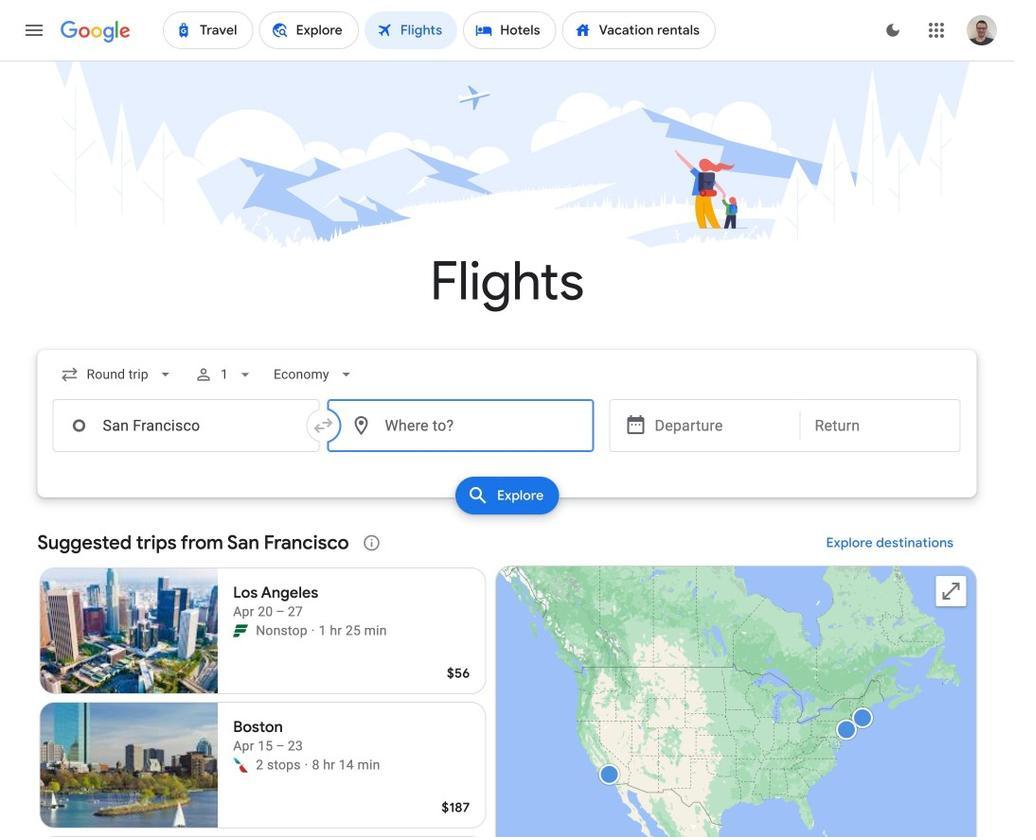 Task type: vqa. For each thing, say whether or not it's contained in the screenshot.
footer containing Map data ©2023 Google
no



Task type: locate. For each thing, give the bounding box(es) containing it.
Flight search field
[[22, 350, 992, 521]]

1 horizontal spatial  image
[[311, 622, 315, 641]]

1 vertical spatial  image
[[305, 756, 308, 775]]

 image
[[311, 622, 315, 641], [305, 756, 308, 775]]

frontier image
[[233, 624, 248, 639]]

Return text field
[[815, 400, 945, 452]]

suggested trips from san francisco region
[[37, 521, 977, 838]]

 image for frontier image
[[311, 622, 315, 641]]

0 horizontal spatial  image
[[305, 756, 308, 775]]

 image right american icon at the left bottom of page
[[305, 756, 308, 775]]

0 vertical spatial  image
[[311, 622, 315, 641]]

Where to?  text field
[[327, 400, 594, 453]]

 image right frontier image
[[311, 622, 315, 641]]

None field
[[53, 358, 183, 392], [266, 358, 363, 392], [53, 358, 183, 392], [266, 358, 363, 392]]



Task type: describe. For each thing, give the bounding box(es) containing it.
Departure text field
[[655, 400, 785, 452]]

american image
[[233, 758, 248, 774]]

56 US dollars text field
[[447, 666, 470, 683]]

Where from? text field
[[53, 400, 320, 453]]

187 US dollars text field
[[442, 800, 470, 817]]

change appearance image
[[870, 8, 916, 53]]

main menu image
[[23, 19, 45, 42]]

 image for american icon at the left bottom of page
[[305, 756, 308, 775]]



